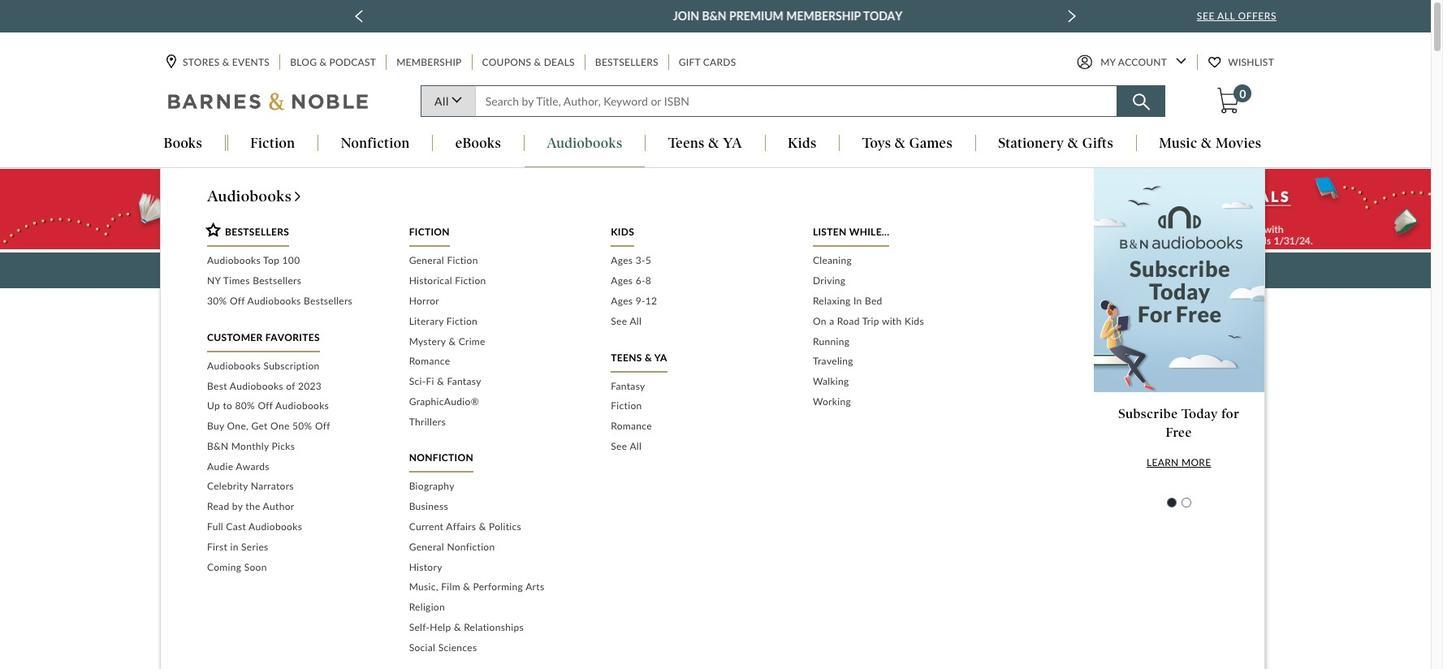 Task type: locate. For each thing, give the bounding box(es) containing it.
coming down first
[[207, 561, 241, 573]]

fiction inside fiction button
[[250, 135, 295, 151]]

50% for 50% off select teens & ya books
[[685, 397, 720, 421]]

off down times
[[230, 295, 245, 307]]

0 horizontal spatial more
[[888, 262, 920, 277]]

kids heading
[[611, 226, 634, 247]]

graphicaudio® link
[[409, 392, 587, 412]]

b&n for b&n book of the year
[[161, 515, 185, 529]]

1 vertical spatial see
[[611, 315, 627, 327]]

ya inside 'heading'
[[654, 351, 667, 363]]

coming inside the teens & ya books 'main content'
[[161, 587, 199, 601]]

customer up hardcover
[[161, 392, 216, 404]]

0 vertical spatial teens & ya
[[668, 135, 742, 151]]

learn
[[1147, 456, 1179, 468]]

gifts right stationery
[[1082, 135, 1113, 151]]

nonfiction up the biography
[[409, 452, 473, 464]]

0 vertical spatial kids
[[788, 135, 817, 151]]

1 horizontal spatial gifts
[[1082, 135, 1113, 151]]

1 vertical spatial premium
[[510, 262, 565, 277]]

all inside valentine's day gifts for all ages
[[161, 467, 174, 481]]

1 vertical spatial coming
[[161, 587, 199, 601]]

nonfiction up the audiobooks link
[[341, 135, 410, 151]]

best down valentine's
[[161, 491, 183, 505]]

driving link
[[813, 271, 990, 292]]

off up hardcover
[[186, 414, 202, 428]]

book down read
[[188, 515, 214, 529]]

social sciences link
[[409, 638, 587, 658]]

off down up to 80% off audiobooks link
[[315, 420, 330, 432]]

1 vertical spatial see all link
[[611, 437, 788, 457]]

b&n for b&n exclusives
[[161, 611, 185, 625]]

bestsellers heading
[[205, 222, 289, 247]]

the inside teens & ya books discover the best young adult fiction books, nonfiction books for teens, and popular new releases you must read.
[[498, 345, 514, 358]]

awards down children's
[[161, 650, 198, 663]]

fantasy up graphicaudio®
[[447, 375, 481, 388]]

releases
[[187, 539, 230, 553]]

books
[[164, 135, 202, 151], [751, 312, 819, 343], [919, 397, 972, 421], [215, 428, 246, 442], [186, 491, 217, 505]]

teens & ya down 9-
[[611, 351, 667, 363]]

ages 3-5 link
[[611, 251, 788, 271]]

0 horizontal spatial gifts
[[240, 453, 264, 466]]

1 horizontal spatial romance
[[611, 420, 652, 432]]

0 horizontal spatial fantasy
[[447, 375, 481, 388]]

0
[[1239, 87, 1246, 101]]

of inside 50% off thousands of hardcover books
[[262, 414, 272, 428]]

customer favorites up thousands
[[161, 392, 272, 404]]

0 vertical spatial for
[[741, 345, 755, 358]]

teens right adult
[[611, 351, 642, 363]]

by
[[232, 500, 243, 513]]

& right music
[[1201, 135, 1212, 151]]

1 vertical spatial today
[[1182, 406, 1218, 422]]

books inside button
[[164, 135, 202, 151]]

0 horizontal spatial teens & ya
[[611, 351, 667, 363]]

favorites up thousands
[[218, 392, 272, 404]]

2023 inside audiobooks subscription best audiobooks of 2023 up to 80% off audiobooks buy one, get one 50% off b&n monthly picks audie awards celebrity narrators read by the author full cast audiobooks first in series coming soon
[[298, 380, 322, 392]]

2023 down audiobooks subscription link
[[298, 380, 322, 392]]

0 vertical spatial premium
[[657, 9, 711, 23]]

1 horizontal spatial premium
[[657, 9, 711, 23]]

1 horizontal spatial for
[[741, 345, 755, 358]]

business
[[409, 500, 448, 513]]

soon down series on the bottom
[[244, 561, 267, 573]]

50% up hardcover
[[161, 414, 183, 428]]

1 vertical spatial get
[[251, 420, 268, 432]]

audiobooks subscription link
[[207, 356, 385, 376]]

gifts inside valentine's day gifts for all ages
[[240, 453, 264, 466]]

1 horizontal spatial book
[[267, 635, 293, 649]]

list containing ages 3-5
[[611, 251, 788, 332]]

1 vertical spatial bestsellers link
[[161, 563, 214, 577]]

soon inside audiobooks subscription best audiobooks of 2023 up to 80% off audiobooks buy one, get one 50% off b&n monthly picks audie awards celebrity narrators read by the author full cast audiobooks first in series coming soon
[[244, 561, 267, 573]]

more right learn at the right
[[1182, 456, 1211, 468]]

my account button
[[1077, 55, 1187, 70]]

bestsellers inside the teens & ya books 'main content'
[[161, 563, 214, 577]]

fantasy down teens & ya 'heading'
[[611, 380, 645, 392]]

blog & podcast
[[290, 56, 376, 69]]

favorites inside the teens & ya books 'main content'
[[218, 392, 272, 404]]

see all link up nonfiction
[[611, 312, 788, 332]]

customer favorites inside the teens & ya books 'main content'
[[161, 392, 272, 404]]

1 vertical spatial teens & ya
[[611, 351, 667, 363]]

1 vertical spatial gifts
[[240, 453, 264, 466]]

0 horizontal spatial membership
[[396, 56, 462, 69]]

2 horizontal spatial for
[[1222, 406, 1240, 422]]

get inside audiobooks subscription best audiobooks of 2023 up to 80% off audiobooks buy one, get one 50% off b&n monthly picks audie awards celebrity narrators read by the author full cast audiobooks first in series coming soon
[[251, 420, 268, 432]]

nonfiction inside nonfiction button
[[341, 135, 410, 151]]

0 horizontal spatial book
[[188, 515, 214, 529]]

the left best
[[498, 345, 514, 358]]

customer inside heading
[[207, 331, 263, 343]]

customer favorites up subscription on the bottom left
[[207, 331, 320, 343]]

2 vertical spatial see
[[611, 440, 627, 452]]

awards inside audiobooks subscription best audiobooks of 2023 up to 80% off audiobooks buy one, get one 50% off b&n monthly picks audie awards celebrity narrators read by the author full cast audiobooks first in series coming soon
[[236, 460, 269, 472]]

0 vertical spatial see all link
[[611, 312, 788, 332]]

cherish (b&n exclusive edition) (crave series #6) image
[[1090, 467, 1220, 661]]

bestsellers link up coming soon
[[161, 563, 214, 577]]

logo image
[[168, 92, 369, 115]]

teens & ya for teens & ya button
[[668, 135, 742, 151]]

current
[[409, 521, 444, 533]]

b&n down b&n exclusives
[[161, 635, 185, 649]]

0 vertical spatial romance link
[[409, 352, 587, 372]]

0 vertical spatial romance
[[409, 355, 450, 367]]

premium up gift
[[657, 9, 711, 23]]

1 horizontal spatial best
[[207, 380, 227, 392]]

2 horizontal spatial kids
[[905, 315, 924, 327]]

history link
[[409, 558, 587, 578]]

nonfiction down affairs in the left of the page
[[447, 541, 495, 553]]

ages inside valentine's day gifts for all ages
[[176, 467, 201, 481]]

& down walking 'link'
[[868, 397, 884, 421]]

0 vertical spatial and
[[710, 262, 733, 277]]

1 horizontal spatial bestsellers link
[[594, 55, 660, 70]]

earn
[[736, 262, 764, 277]]

history
[[409, 561, 442, 573]]

ya inside b&n children's & ya book awards
[[250, 635, 264, 649]]

2 vertical spatial kids
[[905, 315, 924, 327]]

kids for kids heading
[[611, 226, 634, 238]]

2 horizontal spatial 50%
[[685, 397, 720, 421]]

account
[[1118, 56, 1167, 69]]

and inside teens & ya books discover the best young adult fiction books, nonfiction books for teens, and popular new releases you must read.
[[788, 345, 805, 358]]

& right stationery
[[1068, 135, 1079, 151]]

join b&n premium membership today
[[601, 9, 830, 23]]

1 vertical spatial the
[[245, 500, 260, 513]]

book
[[188, 515, 214, 529], [267, 635, 293, 649]]

bestsellers up "top"
[[225, 226, 289, 238]]

0 vertical spatial gifts
[[1082, 135, 1113, 151]]

the inside audiobooks subscription best audiobooks of 2023 up to 80% off audiobooks buy one, get one 50% off b&n monthly picks audie awards celebrity narrators read by the author full cast audiobooks first in series coming soon
[[245, 500, 260, 513]]

new releases
[[161, 539, 230, 553]]

general fiction link
[[409, 251, 587, 271]]

1 horizontal spatial kids
[[788, 135, 817, 151]]

teens & ya for teens & ya 'heading'
[[611, 351, 667, 363]]

the down by
[[230, 515, 246, 529]]

awards down monthly
[[236, 460, 269, 472]]

1 vertical spatial awards
[[161, 650, 198, 663]]

one
[[271, 420, 290, 432]]

1 vertical spatial romance link
[[611, 417, 788, 437]]

for
[[741, 345, 755, 358], [1222, 406, 1240, 422], [267, 453, 281, 466]]

gifts
[[1082, 135, 1113, 151], [240, 453, 264, 466]]

general up historical
[[409, 255, 444, 267]]

gifts for day
[[240, 453, 264, 466]]

1 horizontal spatial teens & ya
[[668, 135, 742, 151]]

toys & games
[[862, 135, 953, 151]]

thrillers
[[409, 416, 446, 428]]

b&n inside b&n children's & ya book awards
[[161, 635, 185, 649]]

of right one,
[[262, 414, 272, 428]]

monthly
[[231, 440, 269, 452]]

membership up all link
[[396, 56, 462, 69]]

favorites inside heading
[[265, 331, 320, 343]]

the
[[498, 345, 514, 358], [245, 500, 260, 513], [230, 515, 246, 529]]

ya up 50% off thousans of hardcover books, plus, save on toys, games, boxed calendars and more image at the top
[[723, 135, 742, 151]]

listen while...
[[813, 226, 890, 238]]

list containing audiobooks subscription
[[207, 356, 385, 578]]

see all link down fiction link
[[611, 437, 788, 457]]

0 horizontal spatial get
[[251, 420, 268, 432]]

kids down search by title, author, keyword or isbn text box
[[788, 135, 817, 151]]

ages down valentine's
[[176, 467, 201, 481]]

ya right children's
[[250, 635, 264, 649]]

0 vertical spatial see
[[1197, 10, 1215, 22]]

1 vertical spatial soon
[[202, 587, 227, 601]]

0 horizontal spatial best
[[161, 491, 183, 505]]

1 horizontal spatial soon
[[244, 561, 267, 573]]

romance link down "crime"
[[409, 352, 587, 372]]

teens up books,
[[612, 312, 677, 343]]

0 horizontal spatial bestsellers link
[[161, 563, 214, 577]]

romance up fi
[[409, 355, 450, 367]]

kids right with
[[905, 315, 924, 327]]

& up nonfiction
[[683, 312, 703, 343]]

kids up members in the top left of the page
[[611, 226, 634, 238]]

customer for 50% off thousands of hardcover books
[[161, 392, 216, 404]]

teens inside teens & ya books discover the best young adult fiction books, nonfiction books for teens, and popular new releases you must read.
[[612, 312, 677, 343]]

of down audiobooks subscription link
[[286, 380, 295, 392]]

0 horizontal spatial awards
[[161, 650, 198, 663]]

coupons
[[482, 56, 531, 69]]

coming up b&n exclusives
[[161, 587, 199, 601]]

hardcover
[[161, 428, 212, 442]]

awards inside b&n children's & ya book awards
[[161, 650, 198, 663]]

favorites for 50% off thousands of hardcover books
[[218, 392, 272, 404]]

0 horizontal spatial kids
[[611, 226, 634, 238]]

1 horizontal spatial today
[[1182, 406, 1218, 422]]

50% off select teens & ya books
[[685, 397, 972, 421]]

search image
[[1132, 94, 1150, 111]]

ya down walking 'link'
[[888, 397, 915, 421]]

get
[[629, 262, 652, 277], [251, 420, 268, 432]]

biography business current affairs & politics general nonfiction history music, film & performing arts religion self-help & relationships social sciences
[[409, 480, 544, 654]]

1 vertical spatial membership
[[396, 56, 462, 69]]

all down fiction link
[[630, 440, 642, 452]]

membership up the cards
[[714, 9, 788, 23]]

50% inside audiobooks subscription best audiobooks of 2023 up to 80% off audiobooks buy one, get one 50% off b&n monthly picks audie awards celebrity narrators read by the author full cast audiobooks first in series coming soon
[[292, 420, 312, 432]]

1 vertical spatial 2023
[[233, 491, 259, 505]]

1 horizontal spatial get
[[629, 262, 652, 277]]

0 vertical spatial more
[[888, 262, 920, 277]]

2 see all link from the top
[[611, 437, 788, 457]]

biography link
[[409, 477, 587, 497]]

1 general from the top
[[409, 255, 444, 267]]

self-
[[409, 621, 430, 633]]

list for teens & ya
[[611, 376, 788, 457]]

b&n down coming soon
[[161, 611, 185, 625]]

more right the out
[[888, 262, 920, 277]]

off inside 50% off thousands of hardcover books
[[186, 414, 202, 428]]

1 vertical spatial more
[[1182, 456, 1211, 468]]

2 vertical spatial nonfiction
[[447, 541, 495, 553]]

0 vertical spatial coming
[[207, 561, 241, 573]]

best up up on the left of the page
[[207, 380, 227, 392]]

2 vertical spatial for
[[267, 453, 281, 466]]

all down 9-
[[630, 315, 642, 327]]

music, film & performing arts link
[[409, 578, 587, 598]]

0 vertical spatial soon
[[244, 561, 267, 573]]

0 vertical spatial get
[[629, 262, 652, 277]]

ya inside teens & ya books discover the best young adult fiction books, nonfiction books for teens, and popular new releases you must read.
[[710, 312, 744, 343]]

toys & games button
[[840, 135, 975, 153]]

ages 9-12 link
[[611, 292, 788, 312]]

0 vertical spatial general
[[409, 255, 444, 267]]

1 vertical spatial customer
[[161, 392, 216, 404]]

& inside b&n children's & ya book awards
[[240, 635, 248, 649]]

1 vertical spatial favorites
[[218, 392, 272, 404]]

kids inside button
[[788, 135, 817, 151]]

learn more link
[[1147, 456, 1211, 468]]

relationships
[[464, 621, 524, 633]]

gifts inside button
[[1082, 135, 1113, 151]]

0 vertical spatial best
[[207, 380, 227, 392]]

2023 up the year
[[233, 491, 259, 505]]

in
[[853, 295, 862, 307]]

and left the earn
[[710, 262, 733, 277]]

more inside the teens & ya books 'main content'
[[888, 262, 920, 277]]

& left nonfiction
[[645, 351, 652, 363]]

fi
[[426, 375, 434, 388]]

& up 50% off thousans of hardcover books, plus, save on toys, games, boxed calendars and more image at the top
[[708, 135, 719, 151]]

wishlist
[[1228, 56, 1274, 69]]

ages left 9-
[[611, 295, 633, 307]]

list containing general fiction
[[409, 251, 587, 432]]

romance link down fantasy link
[[611, 417, 788, 437]]

50% off thousands of hardcover books link
[[161, 414, 295, 443]]

0 vertical spatial the
[[498, 345, 514, 358]]

1 horizontal spatial 2023
[[298, 380, 322, 392]]

down arrow image
[[1176, 58, 1187, 65]]

books inside teens & ya books discover the best young adult fiction books, nonfiction books for teens, and popular new releases you must read.
[[751, 312, 819, 343]]

coming soon
[[161, 587, 227, 601]]

0 vertical spatial customer favorites
[[207, 331, 320, 343]]

teens & ya books main content
[[0, 168, 1431, 669]]

teens & ya up 50% off thousans of hardcover books, plus, save on toys, games, boxed calendars and more image at the top
[[668, 135, 742, 151]]

historical fiction link
[[409, 271, 587, 292]]

list
[[207, 251, 385, 312], [409, 251, 587, 432], [611, 251, 788, 332], [813, 251, 990, 412], [207, 356, 385, 578], [611, 376, 788, 457], [409, 477, 587, 658]]

bestsellers up coming soon
[[161, 563, 214, 577]]

picks
[[272, 440, 295, 452]]

audie
[[207, 460, 233, 472]]

None field
[[475, 86, 1117, 117]]

list for nonfiction
[[409, 477, 587, 658]]

customer down 30%
[[207, 331, 263, 343]]

cleaning
[[813, 255, 852, 267]]

8
[[645, 275, 651, 287]]

popular
[[807, 345, 843, 358]]

b&n right the join
[[630, 9, 654, 23]]

0 horizontal spatial premium
[[510, 262, 565, 277]]

see
[[1197, 10, 1215, 22], [611, 315, 627, 327], [611, 440, 627, 452]]

fantasy link
[[611, 376, 788, 397]]

teens inside 'heading'
[[611, 351, 642, 363]]

best audiobooks of 2023 link
[[207, 376, 385, 397]]

series
[[241, 541, 268, 553]]

new
[[161, 539, 184, 553]]

0 vertical spatial customer
[[207, 331, 263, 343]]

0 vertical spatial membership
[[714, 9, 788, 23]]

b&n up day
[[207, 440, 229, 452]]

bestsellers
[[595, 56, 658, 69], [225, 226, 289, 238], [253, 275, 301, 287], [304, 295, 353, 307], [161, 563, 214, 577]]

& right children's
[[240, 635, 248, 649]]

list containing fantasy
[[611, 376, 788, 457]]

5
[[645, 255, 651, 267]]

soon up exclusives
[[202, 587, 227, 601]]

next slide / item image
[[1068, 10, 1076, 23]]

best books of 2023 link
[[161, 491, 259, 505]]

premium up the horror link
[[510, 262, 565, 277]]

traveling link
[[813, 352, 990, 372]]

read
[[207, 500, 229, 513]]

all down valentine's
[[161, 467, 174, 481]]

off right 10%
[[686, 262, 707, 277]]

join
[[601, 9, 627, 23]]

traveling
[[813, 355, 853, 367]]

1 vertical spatial customer favorites
[[161, 392, 272, 404]]

& right stores
[[222, 56, 229, 69]]

2 general from the top
[[409, 541, 444, 553]]

gifts down monthly
[[240, 453, 264, 466]]

exclusives
[[188, 611, 239, 625]]

more
[[888, 262, 920, 277], [1182, 456, 1211, 468]]

1 horizontal spatial awards
[[236, 460, 269, 472]]

1 see all link from the top
[[611, 312, 788, 332]]

listen while... heading
[[813, 226, 890, 247]]

ya up fantasy link
[[654, 351, 667, 363]]

general fiction historical fiction horror literary fiction mystery & crime romance sci-fi & fantasy graphicaudio® thrillers
[[409, 255, 486, 428]]

0 vertical spatial awards
[[236, 460, 269, 472]]

0 vertical spatial nonfiction
[[341, 135, 410, 151]]

0 horizontal spatial for
[[267, 453, 281, 466]]

romance inside general fiction historical fiction horror literary fiction mystery & crime romance sci-fi & fantasy graphicaudio® thrillers
[[409, 355, 450, 367]]

coupons & deals
[[482, 56, 575, 69]]

toys
[[862, 135, 891, 151]]

all down membership "link" in the top of the page
[[434, 95, 449, 108]]

of inside audiobooks subscription best audiobooks of 2023 up to 80% off audiobooks buy one, get one 50% off b&n monthly picks audie awards celebrity narrators read by the author full cast audiobooks first in series coming soon
[[286, 380, 295, 392]]

0 horizontal spatial romance link
[[409, 352, 587, 372]]

see inside ages 3-5 ages 6-8 ages 9-12 see all
[[611, 315, 627, 327]]

bestsellers inside 'heading'
[[225, 226, 289, 238]]

book right children's
[[267, 635, 293, 649]]

list containing cleaning
[[813, 251, 990, 412]]

subscribe today for free
[[1118, 406, 1240, 440]]

and right teens,
[[788, 345, 805, 358]]

see all link for fantasy fiction romance see all
[[611, 437, 788, 457]]

1 horizontal spatial coming
[[207, 561, 241, 573]]

listen
[[813, 226, 847, 238]]

general down current at the left of page
[[409, 541, 444, 553]]

membership inside "link"
[[396, 56, 462, 69]]

0 horizontal spatial coming
[[161, 587, 199, 601]]

you
[[907, 345, 924, 358]]

0 vertical spatial bestsellers link
[[594, 55, 660, 70]]

1 vertical spatial best
[[161, 491, 183, 505]]

1 vertical spatial and
[[788, 345, 805, 358]]

1 vertical spatial general
[[409, 541, 444, 553]]

bed
[[865, 295, 882, 307]]

a
[[829, 315, 834, 327]]

1 vertical spatial kids
[[611, 226, 634, 238]]

1 horizontal spatial and
[[788, 345, 805, 358]]

customer for audiobooks subscription
[[207, 331, 263, 343]]

0 horizontal spatial romance
[[409, 355, 450, 367]]

bestsellers link down the join
[[594, 55, 660, 70]]

teens & ya inside button
[[668, 135, 742, 151]]

1 vertical spatial for
[[1222, 406, 1240, 422]]

customer inside the teens & ya books 'main content'
[[161, 392, 216, 404]]

fantasy
[[447, 375, 481, 388], [611, 380, 645, 392]]

0 horizontal spatial soon
[[202, 587, 227, 601]]

0 vertical spatial today
[[791, 9, 830, 23]]

50% down fantasy link
[[685, 397, 720, 421]]

0 horizontal spatial 2023
[[233, 491, 259, 505]]

1 horizontal spatial more
[[1182, 456, 1211, 468]]

for inside teens & ya books discover the best young adult fiction books, nonfiction books for teens, and popular new releases you must read.
[[741, 345, 755, 358]]

favorites up subscription on the bottom left
[[265, 331, 320, 343]]

relaxing in bed link
[[813, 292, 990, 312]]

soon inside the teens & ya books 'main content'
[[202, 587, 227, 601]]

2023
[[298, 380, 322, 392], [233, 491, 259, 505]]

romance
[[409, 355, 450, 367], [611, 420, 652, 432]]

0 vertical spatial favorites
[[265, 331, 320, 343]]

b&n book of the year
[[161, 515, 270, 529]]

list containing biography
[[409, 477, 587, 658]]

teens up 50% off thousans of hardcover books, plus, save on toys, games, boxed calendars and more image at the top
[[668, 135, 705, 151]]

my
[[1100, 56, 1116, 69]]

adult
[[570, 345, 593, 358]]

1 vertical spatial book
[[267, 635, 293, 649]]

50% inside 50% off thousands of hardcover books
[[161, 414, 183, 428]]

teens down "walking"
[[814, 397, 864, 421]]

all inside ages 3-5 ages 6-8 ages 9-12 see all
[[630, 315, 642, 327]]

1 vertical spatial nonfiction
[[409, 452, 473, 464]]

0 horizontal spatial 50%
[[161, 414, 183, 428]]



Task type: describe. For each thing, give the bounding box(es) containing it.
learn more
[[1147, 456, 1211, 468]]

nonfiction heading
[[409, 452, 473, 473]]

premium inside the teens & ya books 'main content'
[[510, 262, 565, 277]]

stores & events
[[183, 56, 270, 69]]

one,
[[227, 420, 249, 432]]

& right film
[[463, 581, 470, 593]]

times
[[223, 275, 250, 287]]

50% off thousands of hardcover books
[[161, 414, 272, 442]]

nonfiction for nonfiction heading
[[409, 452, 473, 464]]

& inside teens & ya books discover the best young adult fiction books, nonfiction books for teens, and popular new releases you must read.
[[683, 312, 703, 343]]

working
[[813, 395, 851, 408]]

all left offers
[[1217, 10, 1235, 22]]

b&n book of the year link
[[161, 515, 270, 529]]

cast
[[226, 521, 246, 533]]

current affairs & politics link
[[409, 517, 587, 537]]

offers
[[1238, 10, 1277, 22]]

all link
[[421, 86, 475, 117]]

& right affairs in the left of the page
[[479, 521, 486, 533]]

bestsellers down "top"
[[253, 275, 301, 287]]

valentine's day gifts for all ages
[[161, 453, 281, 481]]

valentine's
[[161, 453, 215, 466]]

nonfiction for nonfiction button
[[341, 135, 410, 151]]

driving
[[813, 275, 846, 287]]

general nonfiction link
[[409, 537, 587, 558]]

off left select
[[725, 397, 752, 421]]

teens inside button
[[668, 135, 705, 151]]

ny
[[207, 275, 221, 287]]

road
[[837, 315, 860, 327]]

narrators
[[251, 480, 294, 493]]

fantasy inside general fiction historical fiction horror literary fiction mystery & crime romance sci-fi & fantasy graphicaudio® thrillers
[[447, 375, 481, 388]]

all inside fantasy fiction romance see all
[[630, 440, 642, 452]]

1 vertical spatial romance
[[611, 420, 652, 432]]

working link
[[813, 392, 990, 412]]

b&n inside audiobooks subscription best audiobooks of 2023 up to 80% off audiobooks buy one, get one 50% off b&n monthly picks audie awards celebrity narrators read by the author full cast audiobooks first in series coming soon
[[207, 440, 229, 452]]

horror
[[409, 295, 439, 307]]

kids for kids button
[[788, 135, 817, 151]]

audiobooks top 100 link
[[207, 251, 385, 271]]

see all link for ages 3-5 ages 6-8 ages 9-12 see all
[[611, 312, 788, 332]]

while...
[[849, 226, 890, 238]]

general inside general fiction historical fiction horror literary fiction mystery & crime romance sci-fi & fantasy graphicaudio® thrillers
[[409, 255, 444, 267]]

& right toys
[[895, 135, 906, 151]]

see all offers link
[[1197, 10, 1277, 22]]

children's
[[188, 635, 237, 649]]

up to 80% off audiobooks link
[[207, 397, 385, 417]]

list for customer favorites
[[207, 356, 385, 578]]

favorites for audiobooks subscription
[[265, 331, 320, 343]]

nonfiction inside biography business current affairs & politics general nonfiction history music, film & performing arts religion self-help & relationships social sciences
[[447, 541, 495, 553]]

50% off thousans of hardcover books, plus, save on toys, games, boxed calendars and more image
[[0, 169, 1431, 249]]

fiction inside fantasy fiction romance see all
[[611, 400, 642, 412]]

cleaning driving relaxing in bed on a road trip with kids running traveling walking working
[[813, 255, 924, 408]]

audiobooks link
[[207, 187, 468, 206]]

up
[[207, 400, 220, 412]]

general inside biography business current affairs & politics general nonfiction history music, film & performing arts religion self-help & relationships social sciences
[[409, 541, 444, 553]]

books,
[[628, 345, 658, 358]]

self-help & relationships link
[[409, 618, 587, 638]]

0 horizontal spatial today
[[791, 9, 830, 23]]

sci-
[[409, 375, 426, 388]]

sci-fi & fantasy link
[[409, 372, 587, 392]]

author
[[263, 500, 294, 513]]

gifts for &
[[1082, 135, 1113, 151]]

books inside 50% off thousands of hardcover books
[[215, 428, 246, 442]]

customer favorites for 50% off thousands of hardcover books
[[161, 392, 272, 404]]

ebooks button
[[433, 135, 523, 153]]

coming soon link
[[207, 558, 385, 578]]

list containing audiobooks top 100
[[207, 251, 385, 312]]

& right fi
[[437, 375, 444, 388]]

12
[[645, 295, 657, 307]]

books
[[711, 345, 739, 358]]

book inside b&n children's & ya book awards
[[267, 635, 293, 649]]

Search by Title, Author, Keyword or ISBN text field
[[475, 86, 1117, 117]]

stationery & gifts button
[[976, 135, 1136, 153]]

kids inside cleaning driving relaxing in bed on a road trip with kids running traveling walking working
[[905, 315, 924, 327]]

previous slide / item image
[[355, 10, 363, 23]]

user image
[[1077, 55, 1092, 70]]

ages left the "3-"
[[611, 255, 633, 267]]

buy one, get one 50% off link
[[207, 417, 385, 437]]

fiction
[[596, 345, 625, 358]]

running
[[813, 335, 850, 347]]

& right help
[[454, 621, 461, 633]]

customer favorites heading
[[207, 331, 320, 352]]

movies
[[1216, 135, 1262, 151]]

fiction heading
[[409, 226, 450, 247]]

mystery & crime link
[[409, 332, 587, 352]]

list for fiction
[[409, 251, 587, 432]]

of left by
[[220, 491, 230, 505]]

for inside valentine's day gifts for all ages
[[267, 453, 281, 466]]

free
[[1166, 424, 1192, 440]]

teens,
[[757, 345, 785, 358]]

in
[[230, 541, 238, 553]]

social
[[409, 641, 435, 654]]

0 vertical spatial book
[[188, 515, 214, 529]]

& inside button
[[708, 135, 719, 151]]

books button
[[141, 135, 225, 153]]

first
[[207, 541, 227, 553]]

bestsellers image
[[205, 222, 222, 237]]

first in series link
[[207, 537, 385, 558]]

fantasy inside fantasy fiction romance see all
[[611, 380, 645, 392]]

b&n for b&n children's & ya book awards
[[161, 635, 185, 649]]

50% for 50% off thousands of hardcover books
[[161, 414, 183, 428]]

thousands
[[205, 414, 259, 428]]

best inside best books of 2023 link
[[161, 491, 183, 505]]

2 vertical spatial the
[[230, 515, 246, 529]]

bestsellers down ny times bestsellers link
[[304, 295, 353, 307]]

join b&n premium membership today link
[[601, 6, 830, 26]]

music
[[1159, 135, 1197, 151]]

literary fiction link
[[409, 312, 587, 332]]

select
[[757, 397, 809, 421]]

0 button
[[1216, 84, 1252, 115]]

ya inside button
[[723, 135, 742, 151]]

top
[[263, 255, 280, 267]]

teens & ya heading
[[611, 351, 667, 372]]

teens & ya button
[[646, 135, 765, 153]]

ages 3-5 ages 6-8 ages 9-12 see all
[[611, 255, 657, 327]]

arts
[[526, 581, 544, 593]]

trip
[[862, 315, 879, 327]]

b&n exclusives
[[161, 611, 239, 625]]

stationery & gifts
[[998, 135, 1113, 151]]

today inside subscribe today for free
[[1182, 406, 1218, 422]]

blog & podcast link
[[288, 55, 378, 70]]

customer favorites for audiobooks subscription
[[207, 331, 320, 343]]

fantasy fiction romance see all
[[611, 380, 652, 452]]

fiction link
[[611, 397, 788, 417]]

those we drown image
[[431, 467, 561, 662]]

of down read
[[217, 515, 227, 529]]

cards
[[703, 56, 736, 69]]

ages left 6-
[[611, 275, 633, 287]]

list for kids
[[611, 251, 788, 332]]

off right 80%
[[258, 400, 273, 412]]

best inside audiobooks subscription best audiobooks of 2023 up to 80% off audiobooks buy one, get one 50% off b&n monthly picks audie awards celebrity narrators read by the author full cast audiobooks first in series coming soon
[[207, 380, 227, 392]]

events
[[232, 56, 270, 69]]

read by the author link
[[207, 497, 385, 517]]

& right blog
[[319, 56, 327, 69]]

2023 inside the teens & ya books 'main content'
[[233, 491, 259, 505]]

& left deals
[[534, 56, 541, 69]]

0 horizontal spatial and
[[710, 262, 733, 277]]

& inside 'heading'
[[645, 351, 652, 363]]

subscription
[[263, 360, 320, 372]]

see inside fantasy fiction romance see all
[[611, 440, 627, 452]]

best books of 2023
[[161, 491, 259, 505]]

get inside the teens & ya books 'main content'
[[629, 262, 652, 277]]

1 horizontal spatial romance link
[[611, 417, 788, 437]]

& left "crime"
[[449, 335, 456, 347]]

day
[[217, 453, 237, 466]]

list for listen while...
[[813, 251, 990, 412]]

coming inside audiobooks subscription best audiobooks of 2023 up to 80% off audiobooks buy one, get one 50% off b&n monthly picks audie awards celebrity narrators read by the author full cast audiobooks first in series coming soon
[[207, 561, 241, 573]]

1 horizontal spatial membership
[[714, 9, 788, 23]]

blog
[[290, 56, 317, 69]]

rewards
[[768, 262, 820, 277]]

bestsellers down the join
[[595, 56, 658, 69]]

off inside audiobooks top 100 ny times bestsellers 30% off audiobooks bestsellers
[[230, 295, 245, 307]]

b&n children's & ya book awards
[[161, 635, 293, 663]]

3-
[[636, 255, 645, 267]]

cart image
[[1218, 88, 1240, 114]]

for inside subscribe today for free
[[1222, 406, 1240, 422]]

religion link
[[409, 598, 587, 618]]

audiobooks subscription best audiobooks of 2023 up to 80% off audiobooks buy one, get one 50% off b&n monthly picks audie awards celebrity narrators read by the author full cast audiobooks first in series coming soon
[[207, 360, 330, 573]]

best
[[516, 345, 536, 358]]

nonfiction button
[[318, 135, 432, 153]]

audiobooks inside button
[[547, 135, 623, 151]]

ages 6-8 link
[[611, 271, 788, 292]]

new releases link
[[161, 539, 230, 553]]

see all offers
[[1197, 10, 1277, 22]]



Task type: vqa. For each thing, say whether or not it's contained in the screenshot.
"Accept
no



